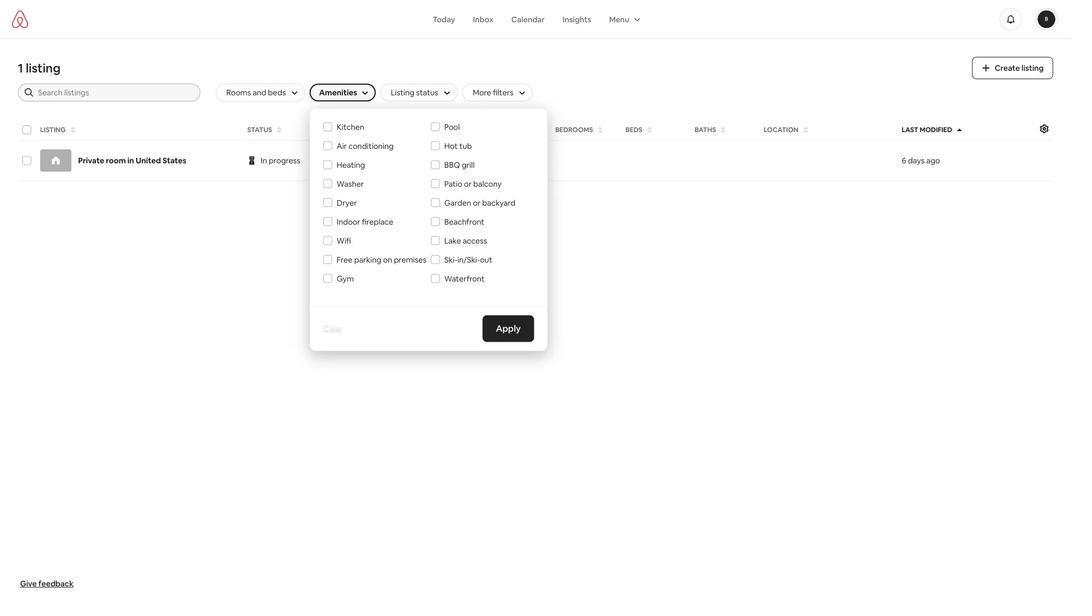 Task type: describe. For each thing, give the bounding box(es) containing it.
wifi
[[337, 236, 351, 246]]

in
[[128, 156, 134, 166]]

progress
[[269, 156, 301, 166]]

last modified
[[902, 126, 953, 134]]

grill
[[462, 160, 475, 170]]

give feedback
[[20, 579, 74, 590]]

hot tub
[[445, 141, 472, 151]]

Search text field
[[38, 87, 193, 98]]

menu button
[[601, 9, 648, 30]]

location
[[764, 126, 799, 134]]

status
[[247, 126, 272, 134]]

last
[[902, 126, 919, 134]]

menu
[[610, 14, 630, 24]]

beachfront
[[445, 217, 485, 227]]

1 listing
[[18, 60, 61, 76]]

fireplace
[[362, 217, 394, 227]]

today
[[433, 14, 455, 24]]

ski-in/ski-out
[[445, 255, 493, 265]]

premises
[[394, 255, 427, 265]]

insights
[[563, 14, 592, 24]]

apply dialog
[[310, 108, 548, 352]]

indoor fireplace
[[337, 217, 394, 227]]

indoor
[[337, 217, 361, 227]]

in/ski-
[[458, 255, 480, 265]]

calendar link
[[503, 9, 554, 30]]

bbq
[[445, 160, 460, 170]]

6 days ago
[[902, 156, 941, 166]]

bedrooms button
[[552, 122, 620, 138]]

private room in united states
[[78, 156, 187, 166]]

conditioning
[[349, 141, 394, 151]]

instant book off image
[[471, 156, 480, 165]]

beds
[[626, 126, 643, 134]]

in
[[261, 156, 267, 166]]

baths
[[695, 126, 717, 134]]

lake
[[445, 236, 461, 246]]

1 listing heading
[[18, 60, 959, 76]]

free
[[337, 255, 353, 265]]

amenities button
[[310, 84, 376, 102]]

today link
[[424, 9, 464, 30]]

6
[[902, 156, 907, 166]]

states
[[163, 156, 187, 166]]

insights link
[[554, 9, 601, 30]]

out
[[480, 255, 493, 265]]

garden
[[445, 198, 472, 208]]

clear button
[[319, 320, 348, 339]]

room
[[106, 156, 126, 166]]

inbox
[[473, 14, 494, 24]]

listing for 1 listing
[[26, 60, 61, 76]]

patio
[[445, 179, 463, 189]]

air conditioning
[[337, 141, 394, 151]]

garden or backyard
[[445, 198, 516, 208]]

baths button
[[692, 122, 759, 138]]

waterfront
[[445, 274, 485, 284]]

balcony
[[474, 179, 502, 189]]

status button
[[244, 122, 354, 138]]

apply button
[[483, 316, 535, 343]]

last modified button
[[899, 122, 1035, 138]]

days
[[909, 156, 925, 166]]

lake access
[[445, 236, 488, 246]]

access
[[463, 236, 488, 246]]



Task type: locate. For each thing, give the bounding box(es) containing it.
modified
[[920, 126, 953, 134]]

listing inside create listing link
[[1022, 63, 1045, 73]]

give
[[20, 579, 37, 590]]

inbox link
[[464, 9, 503, 30]]

bbq grill
[[445, 160, 475, 170]]

location button
[[761, 122, 897, 138]]

or
[[464, 179, 472, 189], [473, 198, 481, 208]]

or right patio
[[464, 179, 472, 189]]

1 horizontal spatial or
[[473, 198, 481, 208]]

ski-
[[445, 255, 458, 265]]

create
[[996, 63, 1021, 73]]

tub
[[460, 141, 472, 151]]

backyard
[[483, 198, 516, 208]]

listing for create listing
[[1022, 63, 1045, 73]]

clear
[[324, 324, 343, 334]]

on
[[383, 255, 393, 265]]

listing
[[26, 60, 61, 76], [1022, 63, 1045, 73]]

heating
[[337, 160, 365, 170]]

dryer
[[337, 198, 357, 208]]

air
[[337, 141, 347, 151]]

listing right create
[[1022, 63, 1045, 73]]

1 vertical spatial or
[[473, 198, 481, 208]]

0 horizontal spatial listing
[[26, 60, 61, 76]]

united
[[136, 156, 161, 166]]

listing button
[[37, 122, 242, 138]]

feedback
[[38, 579, 74, 590]]

parking
[[354, 255, 382, 265]]

1 horizontal spatial listing
[[1022, 63, 1045, 73]]

kitchen
[[337, 122, 365, 132]]

beds button
[[623, 122, 690, 138]]

hot
[[445, 141, 458, 151]]

or for backyard
[[473, 198, 481, 208]]

main navigation menu image
[[1038, 10, 1056, 28]]

bedrooms
[[556, 126, 594, 134]]

create listing link
[[973, 57, 1054, 79]]

free parking on premises
[[337, 255, 427, 265]]

0 vertical spatial or
[[464, 179, 472, 189]]

patio or balcony
[[445, 179, 502, 189]]

amenities
[[319, 88, 358, 98]]

listing
[[40, 126, 66, 134]]

private
[[78, 156, 104, 166]]

give feedback button
[[16, 575, 78, 594]]

1
[[18, 60, 23, 76]]

apply
[[496, 323, 521, 335]]

calendar
[[512, 14, 545, 24]]

washer
[[337, 179, 364, 189]]

in progress
[[261, 156, 301, 166]]

or right garden
[[473, 198, 481, 208]]

create listing
[[996, 63, 1045, 73]]

0 horizontal spatial or
[[464, 179, 472, 189]]

listing right the 1
[[26, 60, 61, 76]]

ago
[[927, 156, 941, 166]]

gym
[[337, 274, 354, 284]]

or for balcony
[[464, 179, 472, 189]]

pool
[[445, 122, 460, 132]]



Task type: vqa. For each thing, say whether or not it's contained in the screenshot.
Bedrooms button
yes



